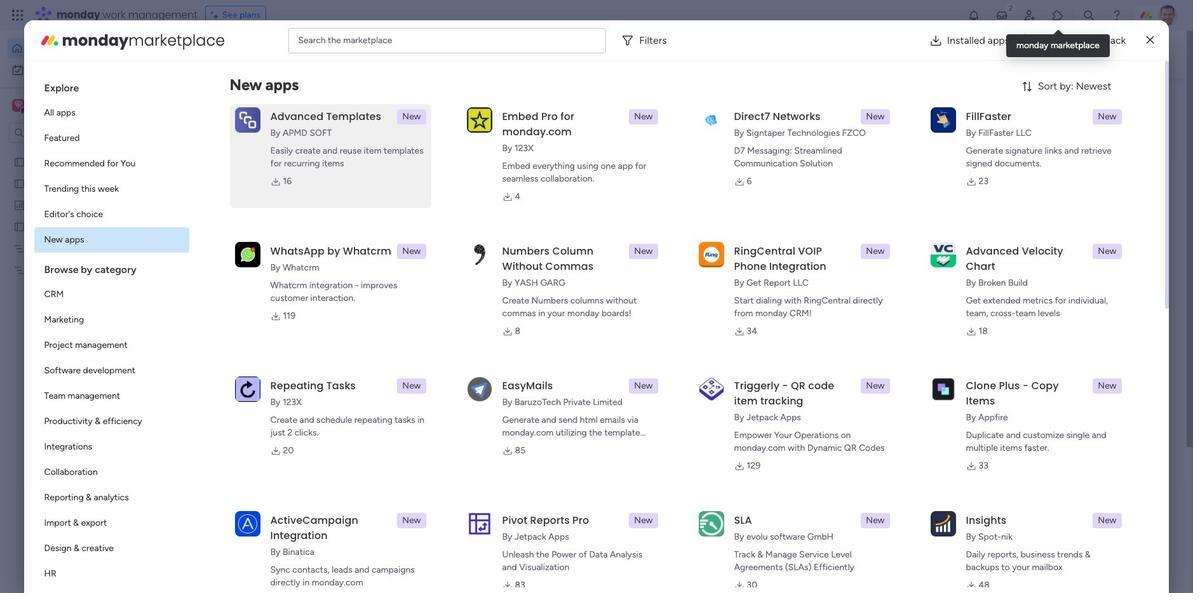 Task type: describe. For each thing, give the bounding box(es) containing it.
component image for 1st add to favorites icon from the left
[[475, 252, 486, 263]]

0 horizontal spatial public dashboard image
[[13, 199, 25, 211]]

monday marketplace image
[[1051, 9, 1064, 22]]

see plans image
[[211, 8, 222, 22]]

v2 user feedback image
[[956, 47, 965, 61]]

Search in workspace field
[[27, 125, 106, 140]]

1 workspace image from the left
[[12, 98, 25, 112]]

notifications image
[[968, 9, 980, 22]]

1 vertical spatial dapulse x slim image
[[1117, 92, 1132, 107]]

help image
[[1111, 9, 1123, 22]]

1 horizontal spatial public dashboard image
[[699, 232, 713, 246]]

public board image inside the quick search results list box
[[250, 388, 264, 402]]

0 horizontal spatial public board image
[[13, 156, 25, 168]]

1 component image from the left
[[250, 252, 262, 263]]

quick search results list box
[[234, 119, 915, 443]]

1 add to favorites image from the left
[[656, 232, 668, 245]]

public board image for 1st add to favorites icon from the left component image
[[475, 232, 489, 246]]

0 vertical spatial dapulse x slim image
[[1146, 33, 1154, 48]]

search everything image
[[1083, 9, 1095, 22]]

select product image
[[11, 9, 24, 22]]

close recently visited image
[[234, 104, 250, 119]]

templates image image
[[957, 256, 1125, 343]]

1 vertical spatial terry turtle image
[[264, 522, 290, 548]]

update feed image
[[996, 9, 1008, 22]]

0 vertical spatial public board image
[[13, 177, 25, 189]]



Task type: vqa. For each thing, say whether or not it's contained in the screenshot.
plans
no



Task type: locate. For each thing, give the bounding box(es) containing it.
1 vertical spatial check circle image
[[964, 136, 973, 145]]

0 vertical spatial check circle image
[[964, 119, 973, 129]]

1 vertical spatial public board image
[[13, 220, 25, 233]]

2 image
[[1005, 1, 1017, 15]]

2 circle o image from the top
[[964, 184, 973, 194]]

invite members image
[[1024, 9, 1036, 22]]

0 horizontal spatial add to favorites image
[[656, 232, 668, 245]]

terry turtle image up terry turtle icon
[[264, 522, 290, 548]]

v2 bolt switch image
[[1055, 47, 1062, 61]]

public board image
[[13, 177, 25, 189], [13, 220, 25, 233], [250, 388, 264, 402]]

2 check circle image from the top
[[964, 136, 973, 145]]

2 add to favorites image from the left
[[880, 232, 893, 245]]

option
[[8, 38, 154, 58], [8, 60, 154, 80], [34, 100, 189, 126], [34, 126, 189, 151], [0, 150, 162, 153], [34, 151, 189, 177], [34, 177, 189, 202], [34, 202, 189, 227], [34, 227, 189, 253], [34, 282, 189, 308], [34, 308, 189, 333], [34, 333, 189, 358], [34, 358, 189, 384], [34, 384, 189, 409], [34, 409, 189, 435], [34, 435, 189, 460], [34, 460, 189, 485], [34, 485, 189, 511], [34, 511, 189, 536], [34, 536, 189, 562], [34, 562, 189, 587]]

check circle image
[[964, 119, 973, 129], [964, 136, 973, 145]]

terry turtle image
[[1158, 5, 1178, 25], [264, 522, 290, 548]]

1 horizontal spatial terry turtle image
[[1158, 5, 1178, 25]]

2 horizontal spatial public board image
[[475, 232, 489, 246]]

public board image for 1st component image from the left
[[250, 232, 264, 246]]

circle o image
[[964, 168, 973, 177]]

1 horizontal spatial component image
[[475, 252, 486, 263]]

1 check circle image from the top
[[964, 119, 973, 129]]

0 horizontal spatial dapulse x slim image
[[1117, 92, 1132, 107]]

terry turtle image right "help" image
[[1158, 5, 1178, 25]]

2 component image from the left
[[475, 252, 486, 263]]

0 horizontal spatial component image
[[250, 252, 262, 263]]

0 vertical spatial heading
[[34, 71, 189, 100]]

1 circle o image from the top
[[964, 152, 973, 161]]

2 vertical spatial public board image
[[250, 388, 264, 402]]

list box
[[34, 71, 189, 593], [0, 148, 162, 452]]

workspace image
[[12, 98, 25, 112], [14, 98, 23, 112]]

1 vertical spatial heading
[[34, 253, 189, 282]]

heading
[[34, 71, 189, 100], [34, 253, 189, 282]]

0 vertical spatial terry turtle image
[[1158, 5, 1178, 25]]

2 workspace image from the left
[[14, 98, 23, 112]]

1 horizontal spatial public board image
[[250, 232, 264, 246]]

component image
[[250, 252, 262, 263], [475, 252, 486, 263], [699, 252, 710, 263]]

0 horizontal spatial terry turtle image
[[264, 522, 290, 548]]

workspace selection element
[[12, 98, 106, 114]]

help center element
[[945, 524, 1136, 575]]

1 horizontal spatial dapulse x slim image
[[1146, 33, 1154, 48]]

circle o image
[[964, 152, 973, 161], [964, 184, 973, 194]]

0 vertical spatial public dashboard image
[[13, 199, 25, 211]]

3 component image from the left
[[699, 252, 710, 263]]

add to favorites image
[[656, 232, 668, 245], [880, 232, 893, 245]]

1 vertical spatial public dashboard image
[[699, 232, 713, 246]]

public board image
[[13, 156, 25, 168], [250, 232, 264, 246], [475, 232, 489, 246]]

component image for 2nd add to favorites icon
[[699, 252, 710, 263]]

1 heading from the top
[[34, 71, 189, 100]]

dapulse x slim image
[[1146, 33, 1154, 48], [1117, 92, 1132, 107]]

1 vertical spatial circle o image
[[964, 184, 973, 194]]

0 vertical spatial circle o image
[[964, 152, 973, 161]]

2 heading from the top
[[34, 253, 189, 282]]

circle o image down circle o icon
[[964, 184, 973, 194]]

monday marketplace image
[[39, 30, 59, 51]]

circle o image up circle o icon
[[964, 152, 973, 161]]

1 horizontal spatial add to favorites image
[[880, 232, 893, 245]]

terry turtle image
[[264, 569, 290, 593]]

app logo image
[[235, 107, 260, 133], [467, 107, 492, 133], [699, 107, 724, 133], [930, 107, 956, 133], [235, 242, 260, 267], [467, 242, 492, 267], [699, 242, 724, 267], [930, 242, 956, 267], [235, 377, 260, 402], [467, 377, 492, 402], [699, 377, 724, 402], [930, 377, 956, 402], [235, 511, 260, 537], [467, 511, 492, 537], [699, 511, 724, 537], [930, 511, 956, 537]]

2 horizontal spatial component image
[[699, 252, 710, 263]]

public dashboard image
[[13, 199, 25, 211], [699, 232, 713, 246]]



